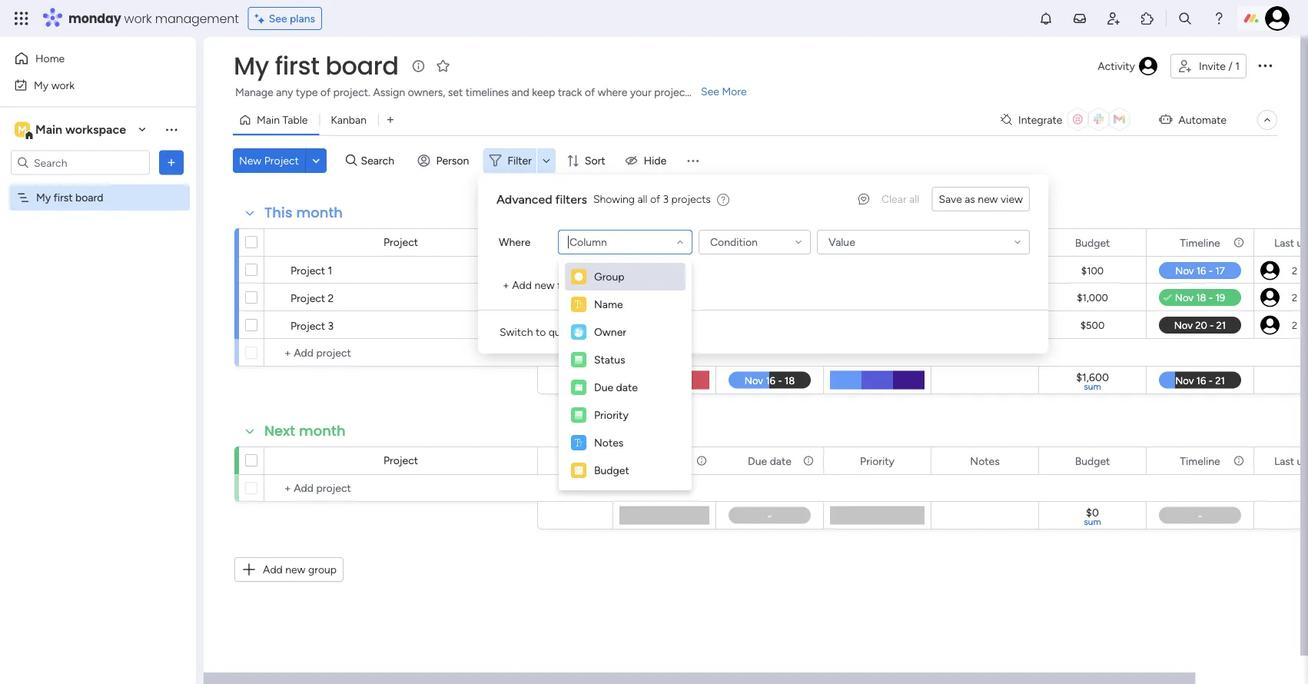 Task type: describe. For each thing, give the bounding box(es) containing it.
any
[[276, 86, 293, 99]]

invite / 1 button
[[1171, 54, 1247, 78]]

hide
[[644, 154, 667, 167]]

first inside list box
[[54, 191, 73, 204]]

my up manage
[[234, 49, 269, 83]]

1 vertical spatial date
[[616, 381, 638, 394]]

filter button
[[483, 148, 556, 173]]

2 budget field from the top
[[1072, 453, 1114, 469]]

see more
[[701, 85, 747, 98]]

and
[[512, 86, 530, 99]]

$0
[[1087, 506, 1100, 519]]

add to favorites image
[[436, 58, 451, 73]]

hide button
[[619, 148, 676, 173]]

done
[[652, 291, 677, 304]]

due date for second due date field from the bottom of the page
[[748, 236, 792, 249]]

$1,600 sum
[[1077, 371, 1109, 392]]

track
[[558, 86, 582, 99]]

activity
[[1098, 60, 1136, 73]]

v2 user feedback image
[[859, 191, 870, 207]]

Status field
[[646, 234, 685, 251]]

my work
[[34, 78, 75, 92]]

date for second due date field from the bottom of the page
[[770, 236, 792, 249]]

1 vertical spatial due
[[594, 381, 614, 394]]

home button
[[9, 46, 165, 71]]

0 horizontal spatial of
[[321, 86, 331, 99]]

all inside advanced filters showing all of 3 projects
[[638, 193, 648, 206]]

value
[[829, 236, 856, 249]]

3 2 m from the top
[[1293, 319, 1309, 331]]

due for 2nd due date field
[[748, 454, 768, 468]]

switch to quick filters
[[500, 326, 605, 339]]

$1,000
[[1077, 292, 1109, 304]]

integrate
[[1019, 113, 1063, 126]]

help image
[[1212, 11, 1227, 26]]

next
[[265, 421, 295, 441]]

main table
[[257, 113, 308, 126]]

timeline for 1st 'timeline' field from the bottom
[[1181, 454, 1221, 468]]

all inside button
[[910, 193, 920, 206]]

m for project 1
[[1301, 265, 1309, 277]]

autopilot image
[[1160, 109, 1173, 129]]

monday work management
[[68, 10, 239, 27]]

save as new view button
[[932, 187, 1030, 211]]

on
[[675, 264, 687, 277]]

project 1
[[291, 264, 332, 277]]

set
[[448, 86, 463, 99]]

+ Add project text field
[[272, 344, 531, 362]]

assign
[[373, 86, 405, 99]]

clear all
[[882, 193, 920, 206]]

filter
[[508, 154, 532, 167]]

3 inside advanced filters showing all of 3 projects
[[663, 193, 669, 206]]

new for view
[[978, 193, 999, 206]]

kanban
[[331, 113, 367, 126]]

apps image
[[1140, 11, 1156, 26]]

dapulse integrations image
[[1001, 114, 1013, 126]]

management
[[155, 10, 239, 27]]

workspace
[[65, 122, 126, 137]]

person button
[[412, 148, 479, 173]]

2 owner field from the top
[[556, 453, 596, 469]]

monday
[[68, 10, 121, 27]]

automate
[[1179, 113, 1227, 126]]

sort
[[585, 154, 606, 167]]

project.
[[333, 86, 371, 99]]

plans
[[290, 12, 315, 25]]

invite / 1
[[1199, 60, 1240, 73]]

main table button
[[233, 108, 319, 132]]

1 horizontal spatial of
[[585, 86, 595, 99]]

Notes field
[[967, 453, 1004, 469]]

m for project 2
[[1301, 291, 1309, 304]]

add new group
[[263, 563, 337, 576]]

manage any type of project. assign owners, set timelines and keep track of where your project stands.
[[235, 86, 726, 99]]

0 horizontal spatial notes
[[594, 436, 624, 449]]

next month
[[265, 421, 346, 441]]

john smith image
[[1266, 6, 1290, 31]]

showing
[[594, 193, 635, 206]]

my inside button
[[34, 78, 49, 92]]

clear all button
[[876, 187, 926, 211]]

notifications image
[[1039, 11, 1054, 26]]

main for main table
[[257, 113, 280, 126]]

of inside advanced filters showing all of 3 projects
[[650, 193, 661, 206]]

/
[[1229, 60, 1233, 73]]

invite
[[1199, 60, 1226, 73]]

2 timeline field from the top
[[1177, 453, 1225, 469]]

1 vertical spatial due date
[[594, 381, 638, 394]]

1 vertical spatial status
[[594, 353, 626, 366]]

dapulse checkmark sign image
[[1164, 289, 1172, 308]]

column information image for timeline
[[1233, 236, 1246, 249]]

condition
[[710, 236, 758, 249]]

name
[[594, 298, 623, 311]]

keep
[[532, 86, 556, 99]]

quick
[[549, 326, 575, 339]]

workspace image
[[15, 121, 30, 138]]

Search in workspace field
[[32, 154, 128, 171]]

1 vertical spatial 3
[[328, 319, 334, 332]]

new project
[[239, 154, 299, 167]]

new
[[239, 154, 262, 167]]

see for see more
[[701, 85, 720, 98]]

invite members image
[[1106, 11, 1122, 26]]

working on it
[[633, 264, 697, 277]]

options image
[[1256, 56, 1275, 74]]

working
[[633, 264, 673, 277]]

3 m from the top
[[1301, 319, 1309, 331]]

due for second due date field from the bottom of the page
[[748, 236, 768, 249]]

see more link
[[700, 84, 749, 99]]

board inside list box
[[75, 191, 103, 204]]

timeline for first 'timeline' field from the top of the page
[[1181, 236, 1221, 249]]

advanced
[[497, 192, 553, 206]]

switch to quick filters button
[[494, 320, 611, 344]]

where
[[598, 86, 628, 99]]

collapse board header image
[[1262, 114, 1274, 126]]

sort button
[[560, 148, 615, 173]]

month for this month
[[296, 203, 343, 223]]

menu image
[[685, 153, 701, 168]]

$100
[[1082, 265, 1104, 277]]



Task type: locate. For each thing, give the bounding box(es) containing it.
owner for 2nd owner field
[[559, 454, 592, 468]]

your
[[630, 86, 652, 99]]

month for next month
[[299, 421, 346, 441]]

work for monday
[[124, 10, 152, 27]]

month inside this month field
[[296, 203, 343, 223]]

2
[[1293, 265, 1298, 277], [328, 291, 334, 304], [1293, 291, 1298, 304], [1293, 319, 1298, 331]]

1 vertical spatial new
[[535, 279, 555, 292]]

1 vertical spatial priority
[[861, 454, 895, 468]]

1 vertical spatial notes
[[971, 454, 1000, 468]]

0 vertical spatial timeline field
[[1177, 234, 1225, 251]]

main workspace
[[35, 122, 126, 137]]

1 vertical spatial owner
[[594, 326, 627, 339]]

this month
[[265, 203, 343, 223]]

0 vertical spatial sum
[[1084, 381, 1102, 392]]

due date for 2nd due date field
[[748, 454, 792, 468]]

0 vertical spatial notes
[[594, 436, 624, 449]]

table
[[283, 113, 308, 126]]

new
[[978, 193, 999, 206], [535, 279, 555, 292], [285, 563, 306, 576]]

1 horizontal spatial new
[[535, 279, 555, 292]]

0 horizontal spatial priority
[[594, 409, 629, 422]]

1
[[1236, 60, 1240, 73], [328, 264, 332, 277]]

0 vertical spatial first
[[275, 49, 320, 83]]

1 horizontal spatial work
[[124, 10, 152, 27]]

work inside button
[[51, 78, 75, 92]]

project 2
[[291, 291, 334, 304]]

1 m from the top
[[1301, 265, 1309, 277]]

0 vertical spatial board
[[326, 49, 399, 83]]

see plans button
[[248, 7, 322, 30]]

budget field up $100
[[1072, 234, 1114, 251]]

budget
[[1075, 236, 1111, 249], [1075, 454, 1111, 468], [594, 464, 630, 477]]

first
[[275, 49, 320, 83], [54, 191, 73, 204]]

new project button
[[233, 148, 305, 173]]

add left 'group'
[[263, 563, 283, 576]]

status up working on it
[[650, 236, 681, 249]]

0 vertical spatial 3
[[663, 193, 669, 206]]

board up project.
[[326, 49, 399, 83]]

my first board
[[234, 49, 399, 83], [36, 191, 103, 204]]

of right track
[[585, 86, 595, 99]]

1 vertical spatial due date field
[[744, 453, 796, 469]]

month inside next month field
[[299, 421, 346, 441]]

0 vertical spatial new
[[978, 193, 999, 206]]

0 horizontal spatial main
[[35, 122, 62, 137]]

+
[[503, 279, 510, 292]]

m
[[18, 123, 27, 136]]

budget for 1st budget field from the bottom of the page
[[1075, 454, 1111, 468]]

my first board up type
[[234, 49, 399, 83]]

1 horizontal spatial all
[[910, 193, 920, 206]]

of left 'projects'
[[650, 193, 661, 206]]

0 horizontal spatial work
[[51, 78, 75, 92]]

priority
[[594, 409, 629, 422], [861, 454, 895, 468]]

my
[[234, 49, 269, 83], [34, 78, 49, 92], [36, 191, 51, 204]]

1 horizontal spatial see
[[701, 85, 720, 98]]

filters down the 'sort' popup button
[[556, 192, 587, 206]]

1 vertical spatial see
[[701, 85, 720, 98]]

project
[[264, 154, 299, 167], [384, 236, 418, 249], [291, 264, 325, 277], [291, 291, 325, 304], [291, 319, 325, 332], [384, 454, 418, 467]]

month right this
[[296, 203, 343, 223]]

all right "showing"
[[638, 193, 648, 206]]

2 all from the left
[[910, 193, 920, 206]]

0 horizontal spatial see
[[269, 12, 287, 25]]

workspace selection element
[[15, 120, 128, 140]]

show board description image
[[410, 58, 428, 74]]

None field
[[857, 234, 899, 251], [1271, 234, 1309, 251], [1271, 453, 1309, 469], [857, 234, 899, 251], [1271, 234, 1309, 251], [1271, 453, 1309, 469]]

add inside add new group button
[[263, 563, 283, 576]]

options image
[[164, 155, 179, 170]]

search everything image
[[1178, 11, 1193, 26]]

1 budget field from the top
[[1072, 234, 1114, 251]]

2 m for 1
[[1293, 265, 1309, 277]]

1 vertical spatial work
[[51, 78, 75, 92]]

1 vertical spatial board
[[75, 191, 103, 204]]

work for my
[[51, 78, 75, 92]]

0 horizontal spatial my first board
[[36, 191, 103, 204]]

main inside workspace selection element
[[35, 122, 62, 137]]

0 vertical spatial see
[[269, 12, 287, 25]]

Timeline field
[[1177, 234, 1225, 251], [1177, 453, 1225, 469]]

2 horizontal spatial new
[[978, 193, 999, 206]]

column information image
[[803, 236, 815, 249], [1233, 236, 1246, 249], [803, 455, 815, 467]]

it
[[690, 264, 697, 277]]

sum
[[1084, 381, 1102, 392], [1084, 516, 1102, 527]]

new right as
[[978, 193, 999, 206]]

1 right /
[[1236, 60, 1240, 73]]

angle down image
[[313, 155, 320, 166]]

1 horizontal spatial first
[[275, 49, 320, 83]]

0 vertical spatial 2 m
[[1293, 265, 1309, 277]]

kanban button
[[319, 108, 378, 132]]

1 vertical spatial 2 m
[[1293, 291, 1309, 304]]

2 m
[[1293, 265, 1309, 277], [1293, 291, 1309, 304], [1293, 319, 1309, 331]]

My first board field
[[230, 49, 403, 83]]

2 m for 2
[[1293, 291, 1309, 304]]

see plans
[[269, 12, 315, 25]]

2 due date field from the top
[[744, 453, 796, 469]]

0 vertical spatial month
[[296, 203, 343, 223]]

my first board down search in workspace field
[[36, 191, 103, 204]]

2 sum from the top
[[1084, 516, 1102, 527]]

main inside button
[[257, 113, 280, 126]]

budget field up $0
[[1072, 453, 1114, 469]]

my first board list box
[[0, 181, 196, 418]]

to
[[536, 326, 546, 339]]

1 vertical spatial m
[[1301, 291, 1309, 304]]

1 vertical spatial month
[[299, 421, 346, 441]]

0 vertical spatial owner
[[559, 236, 592, 249]]

projects
[[672, 193, 711, 206]]

my work button
[[9, 73, 165, 97]]

0 horizontal spatial add
[[263, 563, 283, 576]]

$500
[[1081, 319, 1105, 332]]

work right monday
[[124, 10, 152, 27]]

0 vertical spatial status
[[650, 236, 681, 249]]

Priority field
[[857, 453, 899, 469]]

$0 sum
[[1084, 506, 1102, 527]]

0 horizontal spatial new
[[285, 563, 306, 576]]

3 left 'projects'
[[663, 193, 669, 206]]

1 horizontal spatial priority
[[861, 454, 895, 468]]

2 m from the top
[[1301, 291, 1309, 304]]

project
[[654, 86, 689, 99]]

first down search in workspace field
[[54, 191, 73, 204]]

date
[[770, 236, 792, 249], [616, 381, 638, 394], [770, 454, 792, 468]]

Search field
[[357, 150, 403, 171]]

my down search in workspace field
[[36, 191, 51, 204]]

1 vertical spatial my first board
[[36, 191, 103, 204]]

save as new view
[[939, 193, 1023, 206]]

budget for second budget field from the bottom
[[1075, 236, 1111, 249]]

my inside list box
[[36, 191, 51, 204]]

1 vertical spatial sum
[[1084, 516, 1102, 527]]

0 vertical spatial priority
[[594, 409, 629, 422]]

1 vertical spatial owner field
[[556, 453, 596, 469]]

0 vertical spatial due
[[748, 236, 768, 249]]

1 2 m from the top
[[1293, 265, 1309, 277]]

arrow down image
[[537, 151, 556, 170]]

group
[[594, 270, 625, 283]]

0 vertical spatial owner field
[[556, 234, 596, 251]]

m
[[1301, 265, 1309, 277], [1301, 291, 1309, 304], [1301, 319, 1309, 331]]

2 vertical spatial due
[[748, 454, 768, 468]]

2 vertical spatial m
[[1301, 319, 1309, 331]]

0 horizontal spatial board
[[75, 191, 103, 204]]

sum for $0
[[1084, 516, 1102, 527]]

advanced filters showing all of 3 projects
[[497, 192, 711, 206]]

workspace options image
[[164, 122, 179, 137]]

1 horizontal spatial notes
[[971, 454, 1000, 468]]

add new group button
[[235, 557, 344, 582]]

clear
[[882, 193, 907, 206]]

Owner field
[[556, 234, 596, 251], [556, 453, 596, 469]]

+ add new filter button
[[497, 273, 586, 298]]

see inside 'link'
[[701, 85, 720, 98]]

main left table
[[257, 113, 280, 126]]

Due date field
[[744, 234, 796, 251], [744, 453, 796, 469]]

manage
[[235, 86, 274, 99]]

1 sum from the top
[[1084, 381, 1102, 392]]

notes inside notes field
[[971, 454, 1000, 468]]

inbox image
[[1073, 11, 1088, 26]]

this
[[265, 203, 293, 223]]

2 vertical spatial owner
[[559, 454, 592, 468]]

column
[[570, 236, 607, 249]]

work down home
[[51, 78, 75, 92]]

timeline
[[1181, 236, 1221, 249], [1181, 454, 1221, 468]]

main
[[257, 113, 280, 126], [35, 122, 62, 137]]

new left filter
[[535, 279, 555, 292]]

stands.
[[692, 86, 726, 99]]

notes
[[594, 436, 624, 449], [971, 454, 1000, 468]]

1 vertical spatial timeline
[[1181, 454, 1221, 468]]

2 2 m from the top
[[1293, 291, 1309, 304]]

see left the more
[[701, 85, 720, 98]]

person
[[436, 154, 469, 167]]

0 vertical spatial m
[[1301, 265, 1309, 277]]

v2 search image
[[346, 152, 357, 169]]

0 vertical spatial my first board
[[234, 49, 399, 83]]

home
[[35, 52, 65, 65]]

0 horizontal spatial status
[[594, 353, 626, 366]]

0 vertical spatial filters
[[556, 192, 587, 206]]

main for main workspace
[[35, 122, 62, 137]]

1 horizontal spatial 3
[[663, 193, 669, 206]]

see left plans
[[269, 12, 287, 25]]

$1,600
[[1077, 371, 1109, 384]]

1 vertical spatial 1
[[328, 264, 332, 277]]

1 timeline field from the top
[[1177, 234, 1225, 251]]

project inside button
[[264, 154, 299, 167]]

1 due date field from the top
[[744, 234, 796, 251]]

group
[[308, 563, 337, 576]]

add inside + add new filter button
[[512, 279, 532, 292]]

1 vertical spatial first
[[54, 191, 73, 204]]

option
[[0, 184, 196, 187]]

1 horizontal spatial board
[[326, 49, 399, 83]]

1 up "project 2"
[[328, 264, 332, 277]]

month
[[296, 203, 343, 223], [299, 421, 346, 441]]

learn more image
[[717, 193, 730, 207]]

1 horizontal spatial 1
[[1236, 60, 1240, 73]]

0 vertical spatial date
[[770, 236, 792, 249]]

0 horizontal spatial 3
[[328, 319, 334, 332]]

project 3
[[291, 319, 334, 332]]

column information image for due date
[[803, 455, 815, 467]]

1 vertical spatial timeline field
[[1177, 453, 1225, 469]]

1 horizontal spatial main
[[257, 113, 280, 126]]

0 vertical spatial budget field
[[1072, 234, 1114, 251]]

2 vertical spatial 2 m
[[1293, 319, 1309, 331]]

filters
[[556, 192, 587, 206], [577, 326, 605, 339]]

1 all from the left
[[638, 193, 648, 206]]

month right next
[[299, 421, 346, 441]]

0 horizontal spatial all
[[638, 193, 648, 206]]

0 vertical spatial add
[[512, 279, 532, 292]]

filters inside button
[[577, 326, 605, 339]]

work
[[124, 10, 152, 27], [51, 78, 75, 92]]

1 timeline from the top
[[1181, 236, 1221, 249]]

0 vertical spatial due date
[[748, 236, 792, 249]]

select product image
[[14, 11, 29, 26]]

1 horizontal spatial my first board
[[234, 49, 399, 83]]

0 vertical spatial 1
[[1236, 60, 1240, 73]]

3
[[663, 193, 669, 206], [328, 319, 334, 332]]

1 inside button
[[1236, 60, 1240, 73]]

+ Add project text field
[[272, 479, 531, 497]]

timelines
[[466, 86, 509, 99]]

filter
[[558, 279, 580, 292]]

Next month field
[[261, 421, 350, 441]]

see inside button
[[269, 12, 287, 25]]

priority inside priority field
[[861, 454, 895, 468]]

sum inside $1,600 sum
[[1084, 381, 1102, 392]]

where
[[499, 236, 531, 249]]

board
[[326, 49, 399, 83], [75, 191, 103, 204]]

2 timeline from the top
[[1181, 454, 1221, 468]]

type
[[296, 86, 318, 99]]

board down search in workspace field
[[75, 191, 103, 204]]

1 vertical spatial budget field
[[1072, 453, 1114, 469]]

as
[[965, 193, 976, 206]]

see for see plans
[[269, 12, 287, 25]]

This month field
[[261, 203, 347, 223]]

add right +
[[512, 279, 532, 292]]

0 vertical spatial work
[[124, 10, 152, 27]]

date for 2nd due date field
[[770, 454, 792, 468]]

add view image
[[387, 114, 394, 126]]

2 vertical spatial date
[[770, 454, 792, 468]]

owner for 2nd owner field from the bottom
[[559, 236, 592, 249]]

due
[[748, 236, 768, 249], [594, 381, 614, 394], [748, 454, 768, 468]]

activity button
[[1092, 54, 1165, 78]]

more
[[722, 85, 747, 98]]

my down home
[[34, 78, 49, 92]]

switch
[[500, 326, 533, 339]]

new left 'group'
[[285, 563, 306, 576]]

1 vertical spatial filters
[[577, 326, 605, 339]]

all right clear
[[910, 193, 920, 206]]

main right workspace image
[[35, 122, 62, 137]]

sum for $1,600
[[1084, 381, 1102, 392]]

0 vertical spatial timeline
[[1181, 236, 1221, 249]]

1 horizontal spatial add
[[512, 279, 532, 292]]

0 horizontal spatial first
[[54, 191, 73, 204]]

owners,
[[408, 86, 446, 99]]

first up type
[[275, 49, 320, 83]]

Budget field
[[1072, 234, 1114, 251], [1072, 453, 1114, 469]]

1 horizontal spatial status
[[650, 236, 681, 249]]

2 horizontal spatial of
[[650, 193, 661, 206]]

filters right quick
[[577, 326, 605, 339]]

new for filter
[[535, 279, 555, 292]]

1 owner field from the top
[[556, 234, 596, 251]]

save
[[939, 193, 963, 206]]

2 vertical spatial due date
[[748, 454, 792, 468]]

of right type
[[321, 86, 331, 99]]

1 vertical spatial add
[[263, 563, 283, 576]]

3 down "project 2"
[[328, 319, 334, 332]]

status
[[650, 236, 681, 249], [594, 353, 626, 366]]

status down name on the top left of the page
[[594, 353, 626, 366]]

2 vertical spatial new
[[285, 563, 306, 576]]

column information image
[[696, 236, 708, 249], [696, 455, 708, 467], [1233, 455, 1246, 467]]

+ add new filter
[[503, 279, 580, 292]]

0 horizontal spatial 1
[[328, 264, 332, 277]]

my first board inside list box
[[36, 191, 103, 204]]

status inside field
[[650, 236, 681, 249]]

all
[[638, 193, 648, 206], [910, 193, 920, 206]]

0 vertical spatial due date field
[[744, 234, 796, 251]]



Task type: vqa. For each thing, say whether or not it's contained in the screenshot.
the topmost the Priority "field"
no



